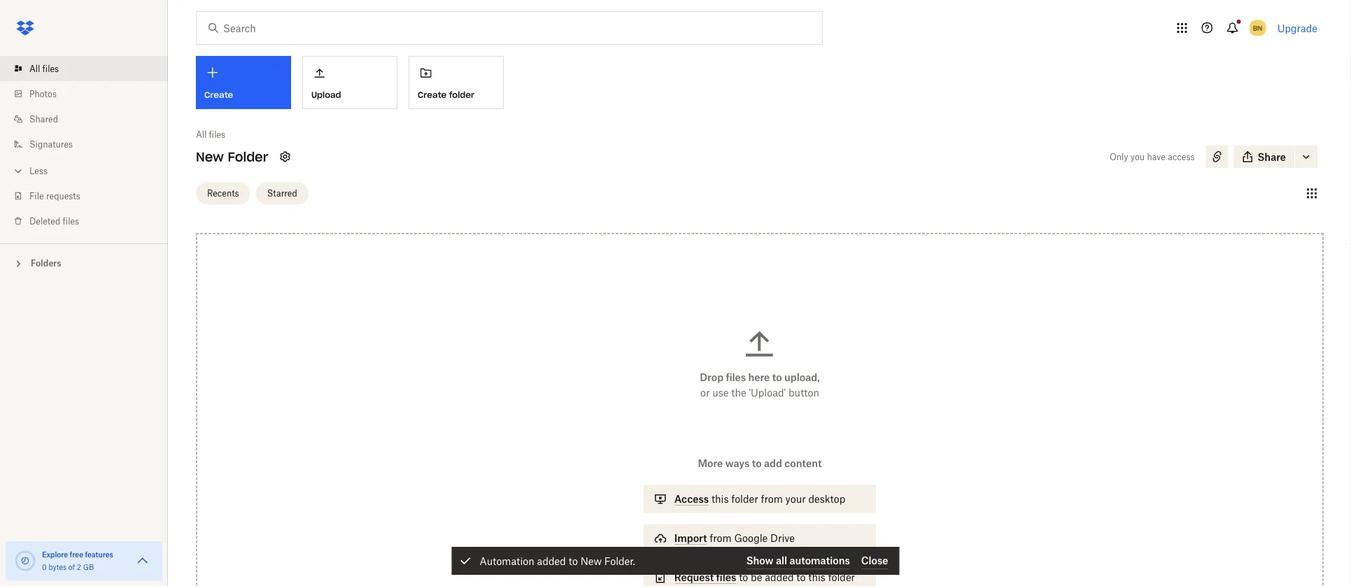 Task type: vqa. For each thing, say whether or not it's contained in the screenshot.
right the )
no



Task type: describe. For each thing, give the bounding box(es) containing it.
here
[[749, 372, 770, 384]]

1 vertical spatial all files
[[196, 129, 225, 140]]

explore
[[42, 551, 68, 559]]

request files to be added to this folder
[[675, 572, 855, 584]]

to inside drop files here to upload, or use the 'upload' button
[[773, 372, 782, 384]]

all inside list item
[[29, 63, 40, 74]]

upload
[[311, 89, 341, 100]]

add
[[764, 458, 782, 470]]

use
[[713, 387, 729, 399]]

starred
[[267, 188, 297, 199]]

create button
[[196, 56, 291, 109]]

alert containing show all automations
[[452, 547, 900, 575]]

bytes
[[49, 563, 67, 572]]

features
[[85, 551, 113, 559]]

folders button
[[0, 253, 168, 273]]

drop
[[700, 372, 724, 384]]

quota usage element
[[14, 550, 36, 573]]

files inside list item
[[42, 63, 59, 74]]

show all automations button
[[747, 553, 850, 570]]

more ways to add content
[[698, 458, 822, 470]]

all files list item
[[0, 56, 168, 81]]

requests
[[46, 191, 80, 201]]

2 vertical spatial folder
[[829, 572, 855, 584]]

of
[[68, 563, 75, 572]]

show all automations
[[747, 555, 850, 567]]

only you have access
[[1110, 152, 1195, 162]]

ways
[[726, 458, 750, 470]]

desktop
[[809, 493, 846, 505]]

shared
[[29, 114, 58, 124]]

dropbox image
[[11, 14, 39, 42]]

'upload'
[[749, 387, 786, 399]]

all files inside list item
[[29, 63, 59, 74]]

deleted
[[29, 216, 60, 226]]

to for request files to be added to this folder
[[739, 572, 748, 584]]

automation
[[480, 555, 535, 567]]

0 vertical spatial added
[[537, 555, 566, 567]]

added inside more ways to add content element
[[765, 572, 794, 584]]

1 vertical spatial all files link
[[196, 127, 225, 141]]

recents button
[[196, 182, 250, 205]]

to for more ways to add content
[[752, 458, 762, 470]]

access
[[675, 493, 709, 505]]

create for create folder
[[418, 89, 447, 100]]

recents
[[207, 188, 239, 199]]

folder inside create folder button
[[449, 89, 475, 100]]

folder
[[228, 149, 268, 165]]

close
[[861, 555, 889, 567]]

0 vertical spatial from
[[761, 493, 783, 505]]

1 vertical spatial from
[[710, 533, 732, 545]]

automations
[[790, 555, 850, 567]]

more
[[698, 458, 723, 470]]

deleted files link
[[11, 209, 168, 234]]

signatures
[[29, 139, 73, 149]]

folders
[[31, 258, 61, 269]]

photos link
[[11, 81, 168, 106]]

more ways to add content element
[[641, 456, 879, 587]]

access this folder from your desktop
[[675, 493, 846, 505]]

starred button
[[256, 182, 309, 205]]

create folder button
[[409, 56, 504, 109]]

request
[[675, 572, 714, 584]]

files up "new folder"
[[209, 129, 225, 140]]

files inside drop files here to upload, or use the 'upload' button
[[726, 372, 746, 384]]

to for automation added to new folder.
[[569, 555, 578, 567]]

0 horizontal spatial new
[[196, 149, 224, 165]]

create folder
[[418, 89, 475, 100]]

have
[[1147, 152, 1166, 162]]



Task type: locate. For each thing, give the bounding box(es) containing it.
1 vertical spatial folder
[[732, 493, 758, 505]]

all files up photos
[[29, 63, 59, 74]]

files inside more ways to add content element
[[716, 572, 737, 584]]

0 horizontal spatial all files link
[[11, 56, 168, 81]]

share button
[[1234, 146, 1295, 168]]

folder
[[449, 89, 475, 100], [732, 493, 758, 505], [829, 572, 855, 584]]

create
[[418, 89, 447, 100], [204, 90, 233, 100]]

all files up "new folder"
[[196, 129, 225, 140]]

0
[[42, 563, 47, 572]]

1 horizontal spatial all
[[196, 129, 207, 140]]

your
[[786, 493, 806, 505]]

files right deleted
[[63, 216, 79, 226]]

list containing all files
[[0, 48, 168, 244]]

0 horizontal spatial from
[[710, 533, 732, 545]]

gb
[[83, 563, 94, 572]]

share
[[1258, 151, 1286, 163]]

to left add
[[752, 458, 762, 470]]

all
[[29, 63, 40, 74], [196, 129, 207, 140]]

0 vertical spatial this
[[712, 493, 729, 505]]

files up photos
[[42, 63, 59, 74]]

close button
[[861, 553, 889, 570]]

0 vertical spatial folder
[[449, 89, 475, 100]]

be
[[751, 572, 763, 584]]

files left 'be'
[[716, 572, 737, 584]]

new folder
[[196, 149, 268, 165]]

you
[[1131, 152, 1145, 162]]

1 vertical spatial all
[[196, 129, 207, 140]]

0 horizontal spatial folder
[[449, 89, 475, 100]]

bn button
[[1247, 17, 1269, 39]]

the
[[732, 387, 747, 399]]

create for create
[[204, 90, 233, 100]]

1 vertical spatial new
[[581, 555, 602, 567]]

upload,
[[785, 372, 820, 384]]

to down show all automations button
[[797, 572, 806, 584]]

2 horizontal spatial folder
[[829, 572, 855, 584]]

all files link
[[11, 56, 168, 81], [196, 127, 225, 141]]

show
[[747, 555, 774, 567]]

1 horizontal spatial from
[[761, 493, 783, 505]]

1 vertical spatial added
[[765, 572, 794, 584]]

list
[[0, 48, 168, 244]]

signatures link
[[11, 132, 168, 157]]

Search in folder "Dropbox" text field
[[223, 20, 794, 36]]

to
[[773, 372, 782, 384], [752, 458, 762, 470], [569, 555, 578, 567], [739, 572, 748, 584], [797, 572, 806, 584]]

new
[[196, 149, 224, 165], [581, 555, 602, 567]]

drop files here to upload, or use the 'upload' button
[[700, 372, 820, 399]]

0 horizontal spatial create
[[204, 90, 233, 100]]

files inside "link"
[[63, 216, 79, 226]]

1 horizontal spatial new
[[581, 555, 602, 567]]

from
[[761, 493, 783, 505], [710, 533, 732, 545]]

to left folder.
[[569, 555, 578, 567]]

0 horizontal spatial added
[[537, 555, 566, 567]]

google
[[735, 533, 768, 545]]

bn
[[1254, 23, 1263, 32]]

only
[[1110, 152, 1129, 162]]

import
[[675, 533, 707, 545]]

this down automations
[[809, 572, 826, 584]]

or
[[701, 387, 710, 399]]

1 horizontal spatial added
[[765, 572, 794, 584]]

1 horizontal spatial all files
[[196, 129, 225, 140]]

all files link up "new folder"
[[196, 127, 225, 141]]

0 vertical spatial all
[[29, 63, 40, 74]]

2
[[77, 563, 81, 572]]

1 vertical spatial this
[[809, 572, 826, 584]]

upgrade
[[1278, 22, 1318, 34]]

added
[[537, 555, 566, 567], [765, 572, 794, 584]]

0 vertical spatial all files link
[[11, 56, 168, 81]]

all up photos
[[29, 63, 40, 74]]

this right access
[[712, 493, 729, 505]]

1 horizontal spatial folder
[[732, 493, 758, 505]]

to right here
[[773, 372, 782, 384]]

1 horizontal spatial this
[[809, 572, 826, 584]]

added right automation
[[537, 555, 566, 567]]

import from google drive
[[675, 533, 795, 545]]

from right import
[[710, 533, 732, 545]]

folder settings image
[[277, 148, 294, 165]]

upgrade link
[[1278, 22, 1318, 34]]

to left 'be'
[[739, 572, 748, 584]]

button
[[789, 387, 820, 399]]

folder.
[[605, 555, 635, 567]]

files
[[42, 63, 59, 74], [209, 129, 225, 140], [63, 216, 79, 226], [726, 372, 746, 384], [716, 572, 737, 584]]

access
[[1168, 152, 1195, 162]]

new left folder
[[196, 149, 224, 165]]

alert
[[452, 547, 900, 575]]

0 vertical spatial all files
[[29, 63, 59, 74]]

0 horizontal spatial all files
[[29, 63, 59, 74]]

from left the your
[[761, 493, 783, 505]]

files up the
[[726, 372, 746, 384]]

automation added to new folder.
[[480, 555, 635, 567]]

photos
[[29, 89, 57, 99]]

less
[[29, 166, 48, 176]]

new left folder.
[[581, 555, 602, 567]]

all
[[776, 555, 787, 567]]

all up "new folder"
[[196, 129, 207, 140]]

0 horizontal spatial this
[[712, 493, 729, 505]]

upload button
[[302, 56, 398, 109]]

file
[[29, 191, 44, 201]]

this
[[712, 493, 729, 505], [809, 572, 826, 584]]

all files link up shared link
[[11, 56, 168, 81]]

file requests
[[29, 191, 80, 201]]

free
[[70, 551, 83, 559]]

file requests link
[[11, 183, 168, 209]]

shared link
[[11, 106, 168, 132]]

drive
[[771, 533, 795, 545]]

explore free features 0 bytes of 2 gb
[[42, 551, 113, 572]]

1 horizontal spatial all files link
[[196, 127, 225, 141]]

0 horizontal spatial all
[[29, 63, 40, 74]]

deleted files
[[29, 216, 79, 226]]

added down all
[[765, 572, 794, 584]]

create inside dropdown button
[[204, 90, 233, 100]]

1 horizontal spatial create
[[418, 89, 447, 100]]

less image
[[11, 164, 25, 178]]

create inside button
[[418, 89, 447, 100]]

content
[[785, 458, 822, 470]]

0 vertical spatial new
[[196, 149, 224, 165]]

all files
[[29, 63, 59, 74], [196, 129, 225, 140]]



